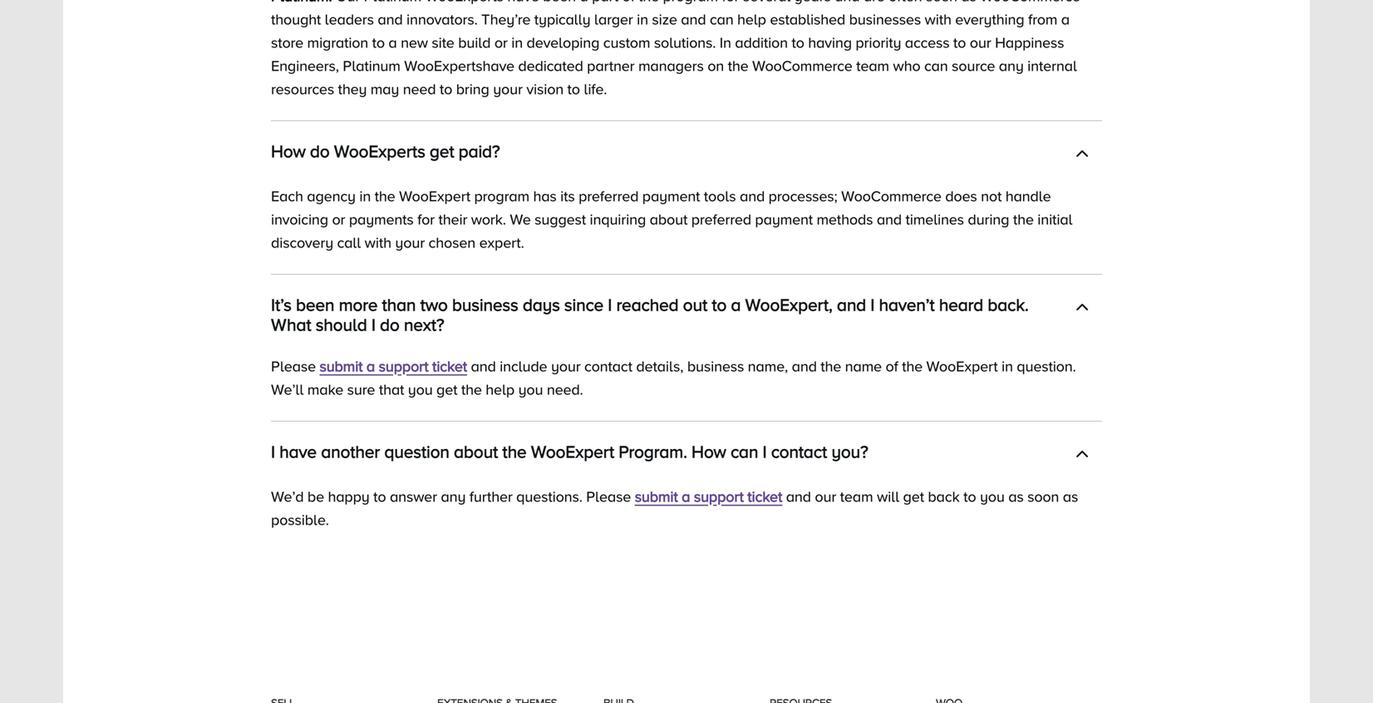 Task type: locate. For each thing, give the bounding box(es) containing it.
1 horizontal spatial with
[[925, 11, 952, 27]]

1 vertical spatial payment
[[755, 211, 813, 228]]

you right that
[[408, 381, 433, 398]]

1 vertical spatial or
[[332, 211, 345, 228]]

businesses
[[849, 11, 921, 27]]

preferred down tools
[[691, 211, 751, 228]]

having
[[808, 34, 852, 51]]

as right soon
[[1063, 489, 1078, 505]]

platinum
[[364, 0, 422, 4], [343, 57, 400, 74]]

0 horizontal spatial program
[[474, 188, 529, 204]]

our inside the our platinum wooexperts have been a part of the program for several years and are often seen as woocommerce thought leaders and innovators. they're typically larger in size and can help established businesses with everything from a store migration to a new site build or in developing custom solutions. in addition to having priority access to our happiness engineers, platinum wooexpertshave dedicated partner managers on the woocommerce team who can source any internal resources they may need to bring your vision to life.
[[970, 34, 991, 51]]

a up sure
[[366, 358, 375, 375]]

1 vertical spatial business
[[687, 358, 744, 375]]

with down 'seen' at the top of the page
[[925, 11, 952, 27]]

wooexpert down heard at the right top of page
[[926, 358, 998, 375]]

submit a support ticket link for wooexpert
[[635, 489, 782, 505]]

1 vertical spatial can
[[924, 57, 948, 74]]

get
[[430, 141, 454, 161], [436, 381, 457, 398], [903, 489, 924, 505]]

1 vertical spatial wooexperts
[[334, 141, 425, 161]]

each
[[271, 188, 303, 204]]

0 vertical spatial preferred
[[579, 188, 639, 204]]

name,
[[748, 358, 788, 375]]

do down the than
[[380, 315, 400, 334]]

for left their
[[417, 211, 435, 228]]

of up larger
[[622, 0, 635, 4]]

does
[[945, 188, 977, 204]]

1 horizontal spatial about
[[650, 211, 688, 228]]

payment down the processes; on the top
[[755, 211, 813, 228]]

it's
[[271, 295, 292, 314]]

contact left "details,"
[[584, 358, 632, 375]]

please submit a support ticket
[[271, 358, 467, 375]]

about right inquiring
[[650, 211, 688, 228]]

1 vertical spatial ticket
[[747, 489, 782, 505]]

further
[[469, 489, 513, 505]]

you down include
[[518, 381, 543, 398]]

our platinum wooexperts have been a part of the program for several years and are often seen as woocommerce thought leaders and innovators. they're typically larger in size and can help established businesses with everything from a store migration to a new site build or in developing custom solutions. in addition to having priority access to our happiness engineers, platinum wooexpertshave dedicated partner managers on the woocommerce team who can source any internal resources they may need to bring your vision to life.
[[271, 0, 1080, 97]]

help down include
[[486, 381, 515, 398]]

1 vertical spatial have
[[279, 442, 317, 462]]

to right 'out'
[[712, 295, 727, 314]]

program.
[[619, 442, 687, 462]]

0 horizontal spatial wooexpert
[[399, 188, 471, 204]]

about up further on the left bottom
[[454, 442, 498, 462]]

you
[[408, 381, 433, 398], [518, 381, 543, 398], [980, 489, 1005, 505]]

get right will
[[903, 489, 924, 505]]

0 vertical spatial with
[[925, 11, 952, 27]]

1 horizontal spatial been
[[543, 0, 576, 4]]

0 vertical spatial about
[[650, 211, 688, 228]]

another
[[321, 442, 380, 462]]

0 vertical spatial help
[[737, 11, 766, 27]]

1 vertical spatial get
[[436, 381, 457, 398]]

team inside the our platinum wooexperts have been a part of the program for several years and are often seen as woocommerce thought leaders and innovators. they're typically larger in size and can help established businesses with everything from a store migration to a new site build or in developing custom solutions. in addition to having priority access to our happiness engineers, platinum wooexpertshave dedicated partner managers on the woocommerce team who can source any internal resources they may need to bring your vision to life.
[[856, 57, 889, 74]]

store
[[271, 34, 303, 51]]

tools
[[704, 188, 736, 204]]

0 vertical spatial chevron up image
[[1076, 148, 1089, 164]]

0 horizontal spatial or
[[332, 211, 345, 228]]

or down "they're"
[[494, 34, 508, 51]]

in left 'size'
[[637, 11, 648, 27]]

0 vertical spatial please
[[271, 358, 316, 375]]

0 horizontal spatial payment
[[642, 188, 700, 204]]

help down several
[[737, 11, 766, 27]]

or down the agency
[[332, 211, 345, 228]]

1 vertical spatial how
[[692, 442, 726, 462]]

about
[[650, 211, 688, 228], [454, 442, 498, 462]]

wooexperts
[[425, 0, 504, 4], [334, 141, 425, 161]]

your right bring
[[493, 80, 523, 97]]

sure
[[347, 381, 375, 398]]

and inside and our team will get back to you as soon as possible.
[[786, 489, 811, 505]]

please right questions.
[[586, 489, 631, 505]]

do
[[310, 141, 330, 161], [380, 315, 400, 334]]

0 horizontal spatial as
[[961, 0, 976, 4]]

0 horizontal spatial our
[[815, 489, 836, 505]]

3 chevron up image from the top
[[1076, 449, 1089, 465]]

or
[[494, 34, 508, 51], [332, 211, 345, 228]]

1 vertical spatial team
[[840, 489, 873, 505]]

happiness
[[995, 34, 1064, 51]]

on
[[708, 57, 724, 74]]

wooexperts up the innovators. at the top left of page
[[425, 0, 504, 4]]

and include your contact details, business name, and the name of the wooexpert in question. we'll make sure that you get the help you need.
[[271, 358, 1076, 398]]

preferred up inquiring
[[579, 188, 639, 204]]

leaders
[[325, 11, 374, 27]]

as inside the our platinum wooexperts have been a part of the program for several years and are often seen as woocommerce thought leaders and innovators. they're typically larger in size and can help established businesses with everything from a store migration to a new site build or in developing custom solutions. in addition to having priority access to our happiness engineers, platinum wooexpertshave dedicated partner managers on the woocommerce team who can source any internal resources they may need to bring your vision to life.
[[961, 0, 976, 4]]

2 vertical spatial wooexpert
[[531, 442, 614, 462]]

woocommerce
[[980, 0, 1080, 4], [752, 57, 852, 74], [841, 188, 942, 204]]

your inside the our platinum wooexperts have been a part of the program for several years and are often seen as woocommerce thought leaders and innovators. they're typically larger in size and can help established businesses with everything from a store migration to a new site build or in developing custom solutions. in addition to having priority access to our happiness engineers, platinum wooexpertshave dedicated partner managers on the woocommerce team who can source any internal resources they may need to bring your vision to life.
[[493, 80, 523, 97]]

1 vertical spatial submit
[[635, 489, 678, 505]]

0 horizontal spatial submit a support ticket link
[[320, 358, 467, 375]]

preferred
[[579, 188, 639, 204], [691, 211, 751, 228]]

team left will
[[840, 489, 873, 505]]

to right back
[[963, 489, 976, 505]]

submit up make
[[320, 358, 363, 375]]

0 horizontal spatial please
[[271, 358, 316, 375]]

0 horizontal spatial your
[[395, 234, 425, 251]]

0 vertical spatial support
[[379, 358, 429, 375]]

you right back
[[980, 489, 1005, 505]]

1 vertical spatial chevron up image
[[1076, 302, 1089, 318]]

1 horizontal spatial do
[[380, 315, 400, 334]]

how up each
[[271, 141, 306, 161]]

invoicing
[[271, 211, 328, 228]]

0 horizontal spatial help
[[486, 381, 515, 398]]

get inside and our team will get back to you as soon as possible.
[[903, 489, 924, 505]]

0 vertical spatial program
[[663, 0, 718, 4]]

0 horizontal spatial about
[[454, 442, 498, 462]]

a right 'out'
[[731, 295, 741, 314]]

site
[[432, 34, 454, 51]]

the left name on the right bottom of page
[[821, 358, 841, 375]]

days
[[523, 295, 560, 314]]

question
[[384, 442, 449, 462]]

1 horizontal spatial help
[[737, 11, 766, 27]]

chevron up image for a
[[1076, 302, 1089, 318]]

0 vertical spatial or
[[494, 34, 508, 51]]

business inside it's been more than two business days since i reached out to a wooexpert, and i haven't heard back. what should i do next?
[[452, 295, 518, 314]]

please up we'll in the left of the page
[[271, 358, 316, 375]]

for left several
[[722, 0, 739, 4]]

that
[[379, 381, 404, 398]]

2 horizontal spatial wooexpert
[[926, 358, 998, 375]]

answer
[[390, 489, 437, 505]]

1 horizontal spatial your
[[493, 80, 523, 97]]

1 vertical spatial help
[[486, 381, 515, 398]]

1 vertical spatial preferred
[[691, 211, 751, 228]]

1 horizontal spatial please
[[586, 489, 631, 505]]

any down the happiness
[[999, 57, 1024, 74]]

a inside it's been more than two business days since i reached out to a wooexpert, and i haven't heard back. what should i do next?
[[731, 295, 741, 314]]

0 horizontal spatial contact
[[584, 358, 632, 375]]

vision
[[526, 80, 564, 97]]

1 vertical spatial please
[[586, 489, 631, 505]]

and inside it's been more than two business days since i reached out to a wooexpert, and i haven't heard back. what should i do next?
[[837, 295, 866, 314]]

how
[[271, 141, 306, 161], [692, 442, 726, 462]]

initial
[[1037, 211, 1073, 228]]

in
[[720, 34, 731, 51]]

business inside and include your contact details, business name, and the name of the wooexpert in question. we'll make sure that you get the help you need.
[[687, 358, 744, 375]]

as left soon
[[1008, 489, 1024, 505]]

team down the priority
[[856, 57, 889, 74]]

platinum up may
[[343, 57, 400, 74]]

managers
[[638, 57, 704, 74]]

methods
[[817, 211, 873, 228]]

your
[[493, 80, 523, 97], [395, 234, 425, 251], [551, 358, 581, 375]]

1 vertical spatial been
[[296, 295, 334, 314]]

contact left you?
[[771, 442, 827, 462]]

woocommerce up the timelines
[[841, 188, 942, 204]]

0 vertical spatial your
[[493, 80, 523, 97]]

your inside each agency in the wooexpert program has its preferred payment tools and processes; woocommerce does not handle invoicing or payments for their work. we suggest inquiring about preferred payment methods and timelines during the initial discovery call with your chosen expert.
[[395, 234, 425, 251]]

business right two
[[452, 295, 518, 314]]

submit down program.
[[635, 489, 678, 505]]

our up source
[[970, 34, 991, 51]]

0 vertical spatial do
[[310, 141, 330, 161]]

have
[[507, 0, 539, 4], [279, 442, 317, 462]]

2 vertical spatial your
[[551, 358, 581, 375]]

program up work.
[[474, 188, 529, 204]]

contact inside and include your contact details, business name, and the name of the wooexpert in question. we'll make sure that you get the help you need.
[[584, 358, 632, 375]]

as up everything
[[961, 0, 976, 4]]

0 vertical spatial our
[[970, 34, 991, 51]]

often
[[889, 0, 922, 4]]

submit a support ticket link up that
[[320, 358, 467, 375]]

solutions.
[[654, 34, 716, 51]]

wooexperts down may
[[334, 141, 425, 161]]

wooexpert,
[[745, 295, 833, 314]]

been inside it's been more than two business days since i reached out to a wooexpert, and i haven't heard back. what should i do next?
[[296, 295, 334, 314]]

the right that
[[461, 381, 482, 398]]

larger
[[594, 11, 633, 27]]

2 vertical spatial can
[[731, 442, 758, 462]]

1 horizontal spatial support
[[694, 489, 744, 505]]

get left paid?
[[430, 141, 454, 161]]

team inside and our team will get back to you as soon as possible.
[[840, 489, 873, 505]]

how right program.
[[692, 442, 726, 462]]

1 vertical spatial any
[[441, 489, 466, 505]]

business left "name," on the right bottom of the page
[[687, 358, 744, 375]]

0 horizontal spatial how
[[271, 141, 306, 161]]

we
[[510, 211, 531, 228]]

1 vertical spatial contact
[[771, 442, 827, 462]]

with
[[925, 11, 952, 27], [365, 234, 391, 251]]

0 horizontal spatial of
[[622, 0, 635, 4]]

help inside and include your contact details, business name, and the name of the wooexpert in question. we'll make sure that you get the help you need.
[[486, 381, 515, 398]]

1 horizontal spatial program
[[663, 0, 718, 4]]

0 vertical spatial contact
[[584, 358, 632, 375]]

heard
[[939, 295, 983, 314]]

chevron up image
[[1076, 148, 1089, 164], [1076, 302, 1089, 318], [1076, 449, 1089, 465]]

have up 'we'd'
[[279, 442, 317, 462]]

1 vertical spatial woocommerce
[[752, 57, 852, 74]]

contact
[[584, 358, 632, 375], [771, 442, 827, 462]]

our down you?
[[815, 489, 836, 505]]

in down "they're"
[[511, 34, 523, 51]]

been up typically
[[543, 0, 576, 4]]

2 horizontal spatial you
[[980, 489, 1005, 505]]

submit a support ticket link down program.
[[635, 489, 782, 505]]

0 vertical spatial can
[[710, 11, 734, 27]]

1 horizontal spatial business
[[687, 358, 744, 375]]

their
[[438, 211, 467, 228]]

1 vertical spatial your
[[395, 234, 425, 251]]

priority
[[856, 34, 901, 51]]

1 vertical spatial our
[[815, 489, 836, 505]]

life.
[[584, 80, 607, 97]]

details,
[[636, 358, 684, 375]]

0 vertical spatial get
[[430, 141, 454, 161]]

0 vertical spatial been
[[543, 0, 576, 4]]

have up "they're"
[[507, 0, 539, 4]]

0 horizontal spatial ticket
[[432, 358, 467, 375]]

2 chevron up image from the top
[[1076, 302, 1089, 318]]

payment left tools
[[642, 188, 700, 204]]

0 horizontal spatial do
[[310, 141, 330, 161]]

0 vertical spatial any
[[999, 57, 1024, 74]]

0 vertical spatial team
[[856, 57, 889, 74]]

wooexpert up questions.
[[531, 442, 614, 462]]

with down payments
[[365, 234, 391, 251]]

business
[[452, 295, 518, 314], [687, 358, 744, 375]]

as
[[961, 0, 976, 4], [1008, 489, 1024, 505], [1063, 489, 1078, 505]]

custom
[[603, 34, 650, 51]]

more
[[339, 295, 378, 314]]

ticket
[[432, 358, 467, 375], [747, 489, 782, 505]]

in up payments
[[359, 188, 371, 204]]

a left new
[[389, 34, 397, 51]]

your down payments
[[395, 234, 425, 251]]

program up 'size'
[[663, 0, 718, 4]]

0 vertical spatial wooexperts
[[425, 0, 504, 4]]

should
[[316, 315, 367, 334]]

any
[[999, 57, 1024, 74], [441, 489, 466, 505]]

1 horizontal spatial for
[[722, 0, 739, 4]]

0 vertical spatial of
[[622, 0, 635, 4]]

the
[[638, 0, 659, 4], [728, 57, 748, 74], [375, 188, 395, 204], [1013, 211, 1034, 228], [821, 358, 841, 375], [902, 358, 923, 375], [461, 381, 482, 398], [502, 442, 527, 462]]

1 horizontal spatial submit a support ticket link
[[635, 489, 782, 505]]

a down program.
[[682, 489, 690, 505]]

0 horizontal spatial been
[[296, 295, 334, 314]]

1 horizontal spatial submit
[[635, 489, 678, 505]]

wooexpert up their
[[399, 188, 471, 204]]

get right that
[[436, 381, 457, 398]]

1 vertical spatial with
[[365, 234, 391, 251]]

1 vertical spatial wooexpert
[[926, 358, 998, 375]]

of right name on the right bottom of page
[[886, 358, 898, 375]]

migration
[[307, 34, 368, 51]]

for
[[722, 0, 739, 4], [417, 211, 435, 228]]

1 vertical spatial for
[[417, 211, 435, 228]]

build
[[458, 34, 491, 51]]

0 vertical spatial business
[[452, 295, 518, 314]]

in left question.
[[1002, 358, 1013, 375]]

1 horizontal spatial our
[[970, 34, 991, 51]]

0 horizontal spatial with
[[365, 234, 391, 251]]

can
[[710, 11, 734, 27], [924, 57, 948, 74], [731, 442, 758, 462]]

any left further on the left bottom
[[441, 489, 466, 505]]

submit a support ticket link for days
[[320, 358, 467, 375]]

woocommerce up from
[[980, 0, 1080, 4]]

0 horizontal spatial for
[[417, 211, 435, 228]]

need.
[[547, 381, 583, 398]]

been inside the our platinum wooexperts have been a part of the program for several years and are often seen as woocommerce thought leaders and innovators. they're typically larger in size and can help established businesses with everything from a store migration to a new site build or in developing custom solutions. in addition to having priority access to our happiness engineers, platinum wooexpertshave dedicated partner managers on the woocommerce team who can source any internal resources they may need to bring your vision to life.
[[543, 0, 576, 4]]

your up need.
[[551, 358, 581, 375]]

woocommerce down having
[[752, 57, 852, 74]]

typically
[[534, 11, 590, 27]]

i
[[608, 295, 612, 314], [870, 295, 875, 314], [371, 315, 376, 334], [271, 442, 275, 462], [763, 442, 767, 462]]

the right on
[[728, 57, 748, 74]]

woocommerce inside each agency in the wooexpert program has its preferred payment tools and processes; woocommerce does not handle invoicing or payments for their work. we suggest inquiring about preferred payment methods and timelines during the initial discovery call with your chosen expert.
[[841, 188, 942, 204]]

they
[[338, 80, 367, 97]]

platinum right our at the left top of the page
[[364, 0, 422, 4]]

do up the agency
[[310, 141, 330, 161]]

next?
[[404, 315, 444, 334]]

been up what
[[296, 295, 334, 314]]

to
[[372, 34, 385, 51], [792, 34, 804, 51], [953, 34, 966, 51], [440, 80, 452, 97], [567, 80, 580, 97], [712, 295, 727, 314], [373, 489, 386, 505], [963, 489, 976, 505]]

0 vertical spatial for
[[722, 0, 739, 4]]

innovators.
[[406, 11, 478, 27]]

we'd be happy to answer any further questions. please submit a support ticket
[[271, 489, 782, 505]]

wooexperts inside the our platinum wooexperts have been a part of the program for several years and are often seen as woocommerce thought leaders and innovators. they're typically larger in size and can help established businesses with everything from a store migration to a new site build or in developing custom solutions. in addition to having priority access to our happiness engineers, platinum wooexpertshave dedicated partner managers on the woocommerce team who can source any internal resources they may need to bring your vision to life.
[[425, 0, 504, 4]]

the down "handle"
[[1013, 211, 1034, 228]]

0 horizontal spatial submit
[[320, 358, 363, 375]]

program
[[663, 0, 718, 4], [474, 188, 529, 204]]

chevron up image for you?
[[1076, 449, 1089, 465]]



Task type: vqa. For each thing, say whether or not it's contained in the screenshot.
the woocommerce blocks 7.4+ woocommerce purchase order gateway 1.4.0+
no



Task type: describe. For each thing, give the bounding box(es) containing it.
addition
[[735, 34, 788, 51]]

the up 'size'
[[638, 0, 659, 4]]

0 horizontal spatial any
[[441, 489, 466, 505]]

timelines
[[906, 211, 964, 228]]

who
[[893, 57, 920, 74]]

during
[[968, 211, 1009, 228]]

0 vertical spatial payment
[[642, 188, 700, 204]]

of inside the our platinum wooexperts have been a part of the program for several years and are often seen as woocommerce thought leaders and innovators. they're typically larger in size and can help established businesses with everything from a store migration to a new site build or in developing custom solutions. in addition to having priority access to our happiness engineers, platinum wooexpertshave dedicated partner managers on the woocommerce team who can source any internal resources they may need to bring your vision to life.
[[622, 0, 635, 4]]

1 horizontal spatial payment
[[755, 211, 813, 228]]

we'll
[[271, 381, 304, 398]]

paid?
[[459, 141, 500, 161]]

chosen
[[429, 234, 476, 251]]

possible.
[[271, 512, 329, 528]]

dedicated
[[518, 57, 583, 74]]

the right name on the right bottom of page
[[902, 358, 923, 375]]

call
[[337, 234, 361, 251]]

do inside it's been more than two business days since i reached out to a wooexpert, and i haven't heard back. what should i do next?
[[380, 315, 400, 334]]

partner
[[587, 57, 635, 74]]

0 vertical spatial platinum
[[364, 0, 422, 4]]

make
[[307, 381, 343, 398]]

resources
[[271, 80, 334, 97]]

thought
[[271, 11, 321, 27]]

a right from
[[1061, 11, 1070, 27]]

access
[[905, 34, 950, 51]]

our
[[336, 0, 360, 4]]

0 vertical spatial how
[[271, 141, 306, 161]]

since
[[564, 295, 604, 314]]

wooexperts for get
[[334, 141, 425, 161]]

our inside and our team will get back to you as soon as possible.
[[815, 489, 836, 505]]

questions.
[[516, 489, 582, 505]]

in inside and include your contact details, business name, and the name of the wooexpert in question. we'll make sure that you get the help you need.
[[1002, 358, 1013, 375]]

happy
[[328, 489, 370, 505]]

to inside and our team will get back to you as soon as possible.
[[963, 489, 976, 505]]

business for details,
[[687, 358, 744, 375]]

and our team will get back to you as soon as possible.
[[271, 489, 1078, 528]]

what
[[271, 315, 311, 334]]

question.
[[1017, 358, 1076, 375]]

its
[[560, 188, 575, 204]]

need
[[403, 80, 436, 97]]

wooexperts for have
[[425, 0, 504, 4]]

0 horizontal spatial support
[[379, 358, 429, 375]]

for inside the our platinum wooexperts have been a part of the program for several years and are often seen as woocommerce thought leaders and innovators. they're typically larger in size and can help established businesses with everything from a store migration to a new site build or in developing custom solutions. in addition to having priority access to our happiness engineers, platinum wooexpertshave dedicated partner managers on the woocommerce team who can source any internal resources they may need to bring your vision to life.
[[722, 0, 739, 4]]

1 horizontal spatial wooexpert
[[531, 442, 614, 462]]

back
[[928, 489, 960, 505]]

are
[[863, 0, 885, 4]]

wooexpertshave
[[404, 57, 514, 74]]

with inside each agency in the wooexpert program has its preferred payment tools and processes; woocommerce does not handle invoicing or payments for their work. we suggest inquiring about preferred payment methods and timelines during the initial discovery call with your chosen expert.
[[365, 234, 391, 251]]

or inside the our platinum wooexperts have been a part of the program for several years and are often seen as woocommerce thought leaders and innovators. they're typically larger in size and can help established businesses with everything from a store migration to a new site build or in developing custom solutions. in addition to having priority access to our happiness engineers, platinum wooexpertshave dedicated partner managers on the woocommerce team who can source any internal resources they may need to bring your vision to life.
[[494, 34, 508, 51]]

program inside the our platinum wooexperts have been a part of the program for several years and are often seen as woocommerce thought leaders and innovators. they're typically larger in size and can help established businesses with everything from a store migration to a new site build or in developing custom solutions. in addition to having priority access to our happiness engineers, platinum wooexpertshave dedicated partner managers on the woocommerce team who can source any internal resources they may need to bring your vision to life.
[[663, 0, 718, 4]]

suggest
[[535, 211, 586, 228]]

soon
[[1027, 489, 1059, 505]]

two
[[420, 295, 448, 314]]

0 horizontal spatial preferred
[[579, 188, 639, 204]]

you?
[[831, 442, 868, 462]]

to right need
[[440, 80, 452, 97]]

any inside the our platinum wooexperts have been a part of the program for several years and are often seen as woocommerce thought leaders and innovators. they're typically larger in size and can help established businesses with everything from a store migration to a new site build or in developing custom solutions. in addition to having priority access to our happiness engineers, platinum wooexpertshave dedicated partner managers on the woocommerce team who can source any internal resources they may need to bring your vision to life.
[[999, 57, 1024, 74]]

size
[[652, 11, 677, 27]]

they're
[[481, 11, 530, 27]]

years
[[794, 0, 831, 4]]

how do wooexperts get paid?
[[271, 141, 500, 161]]

or inside each agency in the wooexpert program has its preferred payment tools and processes; woocommerce does not handle invoicing or payments for their work. we suggest inquiring about preferred payment methods and timelines during the initial discovery call with your chosen expert.
[[332, 211, 345, 228]]

has
[[533, 188, 557, 204]]

each agency in the wooexpert program has its preferred payment tools and processes; woocommerce does not handle invoicing or payments for their work. we suggest inquiring about preferred payment methods and timelines during the initial discovery call with your chosen expert.
[[271, 188, 1073, 251]]

to down established
[[792, 34, 804, 51]]

out
[[683, 295, 707, 314]]

new
[[401, 34, 428, 51]]

you inside and our team will get back to you as soon as possible.
[[980, 489, 1005, 505]]

about inside each agency in the wooexpert program has its preferred payment tools and processes; woocommerce does not handle invoicing or payments for their work. we suggest inquiring about preferred payment methods and timelines during the initial discovery call with your chosen expert.
[[650, 211, 688, 228]]

0 horizontal spatial have
[[279, 442, 317, 462]]

to right happy
[[373, 489, 386, 505]]

payments
[[349, 211, 414, 228]]

include
[[500, 358, 547, 375]]

wooexpert inside and include your contact details, business name, and the name of the wooexpert in question. we'll make sure that you get the help you need.
[[926, 358, 998, 375]]

in inside each agency in the wooexpert program has its preferred payment tools and processes; woocommerce does not handle invoicing or payments for their work. we suggest inquiring about preferred payment methods and timelines during the initial discovery call with your chosen expert.
[[359, 188, 371, 204]]

inquiring
[[590, 211, 646, 228]]

1 horizontal spatial ticket
[[747, 489, 782, 505]]

have inside the our platinum wooexperts have been a part of the program for several years and are often seen as woocommerce thought leaders and innovators. they're typically larger in size and can help established businesses with everything from a store migration to a new site build or in developing custom solutions. in addition to having priority access to our happiness engineers, platinum wooexpertshave dedicated partner managers on the woocommerce team who can source any internal resources they may need to bring your vision to life.
[[507, 0, 539, 4]]

back.
[[988, 295, 1029, 314]]

discovery
[[271, 234, 333, 251]]

reached
[[616, 295, 679, 314]]

wooexpert inside each agency in the wooexpert program has its preferred payment tools and processes; woocommerce does not handle invoicing or payments for their work. we suggest inquiring about preferred payment methods and timelines during the initial discovery call with your chosen expert.
[[399, 188, 471, 204]]

for inside each agency in the wooexpert program has its preferred payment tools and processes; woocommerce does not handle invoicing or payments for their work. we suggest inquiring about preferred payment methods and timelines during the initial discovery call with your chosen expert.
[[417, 211, 435, 228]]

not
[[981, 188, 1002, 204]]

expert.
[[479, 234, 524, 251]]

i have another question about the wooexpert program. how can i contact you?
[[271, 442, 868, 462]]

1 vertical spatial platinum
[[343, 57, 400, 74]]

source
[[952, 57, 995, 74]]

engineers,
[[271, 57, 339, 74]]

established
[[770, 11, 845, 27]]

0 horizontal spatial you
[[408, 381, 433, 398]]

1 horizontal spatial as
[[1008, 489, 1024, 505]]

of inside and include your contact details, business name, and the name of the wooexpert in question. we'll make sure that you get the help you need.
[[886, 358, 898, 375]]

from
[[1028, 11, 1057, 27]]

name
[[845, 358, 882, 375]]

get inside and include your contact details, business name, and the name of the wooexpert in question. we'll make sure that you get the help you need.
[[436, 381, 457, 398]]

be
[[307, 489, 324, 505]]

several
[[743, 0, 791, 4]]

internal
[[1027, 57, 1077, 74]]

agency
[[307, 188, 356, 204]]

part
[[592, 0, 618, 4]]

0 vertical spatial submit
[[320, 358, 363, 375]]

bring
[[456, 80, 489, 97]]

developing
[[527, 34, 600, 51]]

help inside the our platinum wooexperts have been a part of the program for several years and are often seen as woocommerce thought leaders and innovators. they're typically larger in size and can help established businesses with everything from a store migration to a new site build or in developing custom solutions. in addition to having priority access to our happiness engineers, platinum wooexpertshave dedicated partner managers on the woocommerce team who can source any internal resources they may need to bring your vision to life.
[[737, 11, 766, 27]]

1 horizontal spatial you
[[518, 381, 543, 398]]

to left new
[[372, 34, 385, 51]]

with inside the our platinum wooexperts have been a part of the program for several years and are often seen as woocommerce thought leaders and innovators. they're typically larger in size and can help established businesses with everything from a store migration to a new site build or in developing custom solutions. in addition to having priority access to our happiness engineers, platinum wooexpertshave dedicated partner managers on the woocommerce team who can source any internal resources they may need to bring your vision to life.
[[925, 11, 952, 27]]

the up we'd be happy to answer any further questions. please submit a support ticket
[[502, 442, 527, 462]]

everything
[[955, 11, 1024, 27]]

your inside and include your contact details, business name, and the name of the wooexpert in question. we'll make sure that you get the help you need.
[[551, 358, 581, 375]]

we'd
[[271, 489, 304, 505]]

a left part
[[580, 0, 588, 4]]

work.
[[471, 211, 506, 228]]

the up payments
[[375, 188, 395, 204]]

1 horizontal spatial preferred
[[691, 211, 751, 228]]

handle
[[1005, 188, 1051, 204]]

business for two
[[452, 295, 518, 314]]

1 horizontal spatial contact
[[771, 442, 827, 462]]

2 horizontal spatial as
[[1063, 489, 1078, 505]]

1 chevron up image from the top
[[1076, 148, 1089, 164]]

program inside each agency in the wooexpert program has its preferred payment tools and processes; woocommerce does not handle invoicing or payments for their work. we suggest inquiring about preferred payment methods and timelines during the initial discovery call with your chosen expert.
[[474, 188, 529, 204]]

to left life.
[[567, 80, 580, 97]]

haven't
[[879, 295, 935, 314]]

0 vertical spatial woocommerce
[[980, 0, 1080, 4]]

to inside it's been more than two business days since i reached out to a wooexpert, and i haven't heard back. what should i do next?
[[712, 295, 727, 314]]

than
[[382, 295, 416, 314]]

to up source
[[953, 34, 966, 51]]

1 horizontal spatial how
[[692, 442, 726, 462]]



